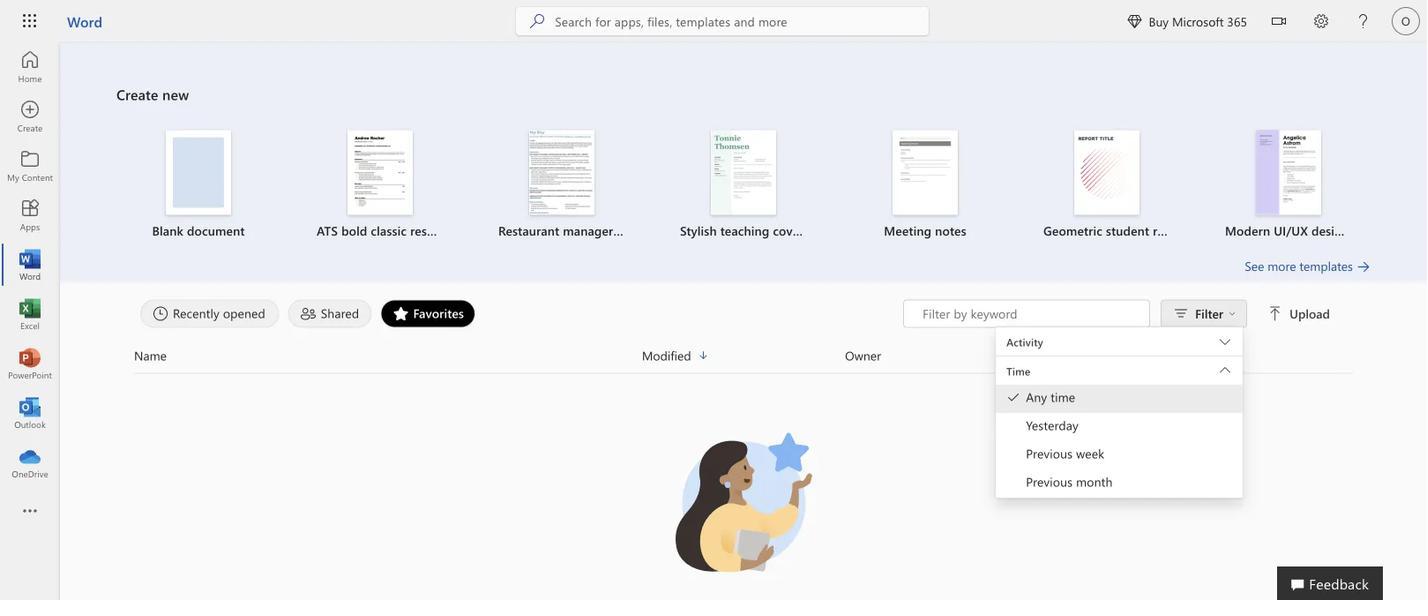 Task type: describe. For each thing, give the bounding box(es) containing it.
week
[[1077, 445, 1105, 462]]

1 cover from the left
[[773, 222, 804, 239]]

onedrive image
[[21, 454, 39, 471]]

yesterday
[[1027, 417, 1079, 433]]

shared element
[[288, 300, 372, 328]]

tab list containing recently opened
[[136, 300, 904, 328]]

my content image
[[21, 157, 39, 175]]

name
[[134, 347, 167, 364]]

see more templates
[[1245, 258, 1354, 274]]

modified button
[[642, 345, 846, 366]]

any time checkbox item
[[996, 385, 1244, 413]]

ats bold classic resume
[[317, 222, 452, 239]]

status containing filter
[[904, 300, 1334, 499]]

restaurant manager resume element
[[482, 130, 659, 248]]

none search field inside word banner
[[516, 7, 929, 35]]

favorites element
[[381, 300, 476, 328]]

geometric student report element
[[1027, 130, 1189, 248]]

filter
[[1196, 305, 1224, 322]]

teaching
[[721, 222, 770, 239]]

create
[[116, 85, 158, 104]]

owner button
[[846, 345, 1049, 366]]

3 menu from the top
[[996, 385, 1244, 498]]

microsoft
[[1173, 13, 1224, 29]]

meeting notes image
[[893, 130, 958, 215]]

favorites
[[413, 305, 464, 321]]

geometric student report
[[1044, 222, 1189, 239]]

report
[[1154, 222, 1189, 239]]

shared tab
[[284, 300, 376, 328]]

view more apps image
[[21, 503, 39, 521]]

 buy microsoft 365
[[1128, 13, 1248, 29]]

word image
[[21, 256, 39, 274]]

powerpoint image
[[21, 355, 39, 372]]

owner
[[846, 347, 882, 364]]

recently
[[173, 305, 220, 321]]

activity inside column header
[[1049, 347, 1090, 364]]

modern ui/ux designer cover letter image
[[1257, 130, 1322, 215]]

o
[[1402, 14, 1411, 28]]

1 resume from the left
[[410, 222, 452, 239]]

upload
[[1290, 305, 1331, 322]]

stylish
[[680, 222, 717, 239]]

more
[[1268, 258, 1297, 274]]

modern
[[1226, 222, 1271, 239]]

 any time
[[1007, 389, 1076, 405]]

buy
[[1149, 13, 1169, 29]]

manager
[[563, 222, 614, 239]]

feedback
[[1310, 574, 1370, 593]]

name button
[[134, 345, 642, 366]]

2 cover from the left
[[1365, 222, 1396, 239]]

month
[[1077, 473, 1113, 490]]

activity, column 4 of 4 column header
[[1049, 345, 1354, 366]]

outlook image
[[21, 404, 39, 422]]

empty state icon image
[[665, 423, 823, 582]]

1 letter from the left
[[808, 222, 838, 239]]

 upload
[[1269, 305, 1331, 322]]

o button
[[1386, 0, 1428, 42]]

see more templates button
[[1245, 257, 1371, 275]]

new
[[162, 85, 189, 104]]

student
[[1107, 222, 1150, 239]]

favorites tab
[[376, 300, 480, 328]]



Task type: vqa. For each thing, say whether or not it's contained in the screenshot.
AL 'dropdown button'
no



Task type: locate. For each thing, give the bounding box(es) containing it.
ats
[[317, 222, 338, 239]]

2 previous from the top
[[1027, 473, 1073, 490]]

filter 
[[1196, 305, 1236, 322]]

restaurant
[[499, 222, 560, 239]]

create image
[[21, 108, 39, 125]]

bold
[[342, 222, 368, 239]]

shared
[[321, 305, 359, 321]]

row
[[134, 345, 1354, 374]]

Search box. Suggestions appear as you type. search field
[[555, 7, 929, 35]]

opened
[[223, 305, 265, 321]]

ats bold classic resume image
[[348, 130, 413, 215]]

2 resume from the left
[[617, 222, 659, 239]]

notes
[[936, 222, 967, 239]]

previous down previous week
[[1027, 473, 1073, 490]]

 button
[[1258, 0, 1301, 45]]

classic
[[371, 222, 407, 239]]

previous week
[[1027, 445, 1105, 462]]

stylish teaching cover letter element
[[664, 130, 838, 248]]

navigation
[[0, 42, 60, 487]]

1 horizontal spatial resume
[[617, 222, 659, 239]]


[[1273, 14, 1287, 28]]

geometric student report image
[[1075, 130, 1140, 215]]

see
[[1245, 258, 1265, 274]]

None search field
[[516, 7, 929, 35]]


[[1269, 307, 1283, 321]]

0 horizontal spatial cover
[[773, 222, 804, 239]]

1 vertical spatial previous
[[1027, 473, 1073, 490]]

0 horizontal spatial resume
[[410, 222, 452, 239]]

365
[[1228, 13, 1248, 29]]

activity up 'time'
[[1049, 347, 1090, 364]]

previous down yesterday at bottom right
[[1027, 445, 1073, 462]]

meeting
[[884, 222, 932, 239]]

word banner
[[0, 0, 1428, 45]]

modified
[[642, 347, 692, 364]]

letter
[[808, 222, 838, 239], [1399, 222, 1428, 239]]

word
[[67, 11, 102, 30]]

cover
[[773, 222, 804, 239], [1365, 222, 1396, 239]]

Filter by keyword text field
[[921, 305, 1141, 323]]

previous month
[[1027, 473, 1113, 490]]

time
[[1007, 364, 1031, 378]]

restaurant manager resume
[[499, 222, 659, 239]]

tab list
[[136, 300, 904, 328]]

blank document element
[[118, 130, 279, 248]]

meeting notes
[[884, 222, 967, 239]]

modern ui/ux designer cover letter
[[1226, 222, 1428, 239]]


[[1007, 390, 1021, 404]]

excel image
[[21, 305, 39, 323]]

activity
[[1007, 335, 1044, 349], [1049, 347, 1090, 364]]

menu
[[996, 327, 1244, 327], [996, 357, 1244, 499], [996, 385, 1244, 498]]

feedback button
[[1278, 567, 1384, 600]]

blank document
[[152, 222, 245, 239]]

row containing name
[[134, 345, 1354, 374]]

document
[[187, 222, 245, 239]]

resume
[[410, 222, 452, 239], [617, 222, 659, 239]]

resume right classic
[[410, 222, 452, 239]]

0 horizontal spatial activity
[[1007, 335, 1044, 349]]

previous for previous week
[[1027, 445, 1073, 462]]

0 vertical spatial previous
[[1027, 445, 1073, 462]]

ui/ux
[[1275, 222, 1309, 239]]

stylish teaching cover letter image
[[711, 130, 777, 215]]

1 horizontal spatial letter
[[1399, 222, 1428, 239]]

restaurant manager resume image
[[529, 130, 595, 215]]

2 letter from the left
[[1399, 222, 1428, 239]]

create new
[[116, 85, 189, 104]]

time
[[1051, 389, 1076, 405]]

0 horizontal spatial letter
[[808, 222, 838, 239]]

blank
[[152, 222, 184, 239]]

1 horizontal spatial cover
[[1365, 222, 1396, 239]]

ats bold classic resume element
[[300, 130, 461, 248]]

resume right "manager"
[[617, 222, 659, 239]]

letter right teaching at the top of the page
[[808, 222, 838, 239]]

status
[[904, 300, 1334, 499]]

previous
[[1027, 445, 1073, 462], [1027, 473, 1073, 490]]

1 horizontal spatial activity
[[1049, 347, 1090, 364]]

recently opened element
[[140, 300, 280, 328]]

geometric
[[1044, 222, 1103, 239]]


[[1128, 14, 1142, 28]]


[[1229, 310, 1236, 317]]

1 menu from the top
[[996, 327, 1244, 327]]

cover right the designer
[[1365, 222, 1396, 239]]

designer
[[1312, 222, 1361, 239]]

2 menu from the top
[[996, 357, 1244, 499]]

home image
[[21, 58, 39, 76]]

any
[[1027, 389, 1048, 405]]

letter right the designer
[[1399, 222, 1428, 239]]

previous for previous month
[[1027, 473, 1073, 490]]

meeting notes element
[[845, 130, 1006, 248]]

templates
[[1300, 258, 1354, 274]]

modern ui/ux designer cover letter element
[[1209, 130, 1428, 248]]

activity down filter by keyword 'text field'
[[1007, 335, 1044, 349]]

apps image
[[21, 207, 39, 224]]

cover right teaching at the top of the page
[[773, 222, 804, 239]]

recently opened tab
[[136, 300, 284, 328]]

recently opened
[[173, 305, 265, 321]]

stylish teaching cover letter
[[680, 222, 838, 239]]

1 previous from the top
[[1027, 445, 1073, 462]]



